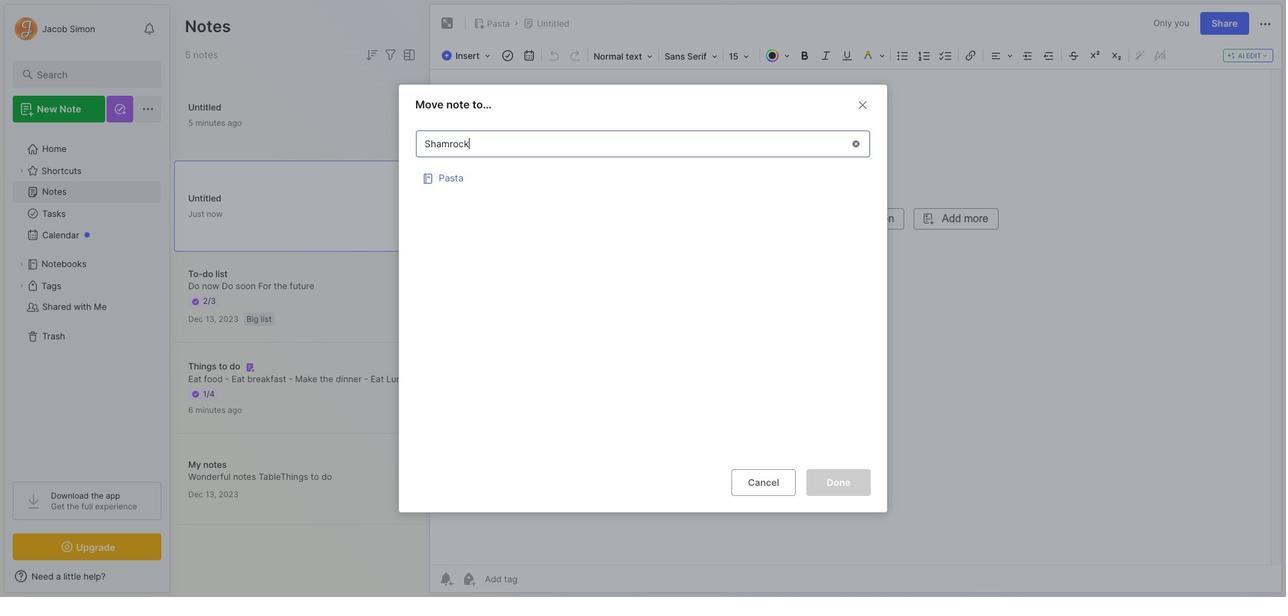 Task type: locate. For each thing, give the bounding box(es) containing it.
add a reminder image
[[438, 572, 454, 588]]

indent image
[[1019, 46, 1038, 65]]

tree
[[5, 131, 170, 470]]

outdent image
[[1040, 46, 1059, 65]]

Search text field
[[37, 68, 149, 81]]

add tag image
[[461, 572, 477, 588]]

insert image
[[438, 47, 497, 64]]

bulleted list image
[[894, 46, 913, 65]]

subscript image
[[1108, 46, 1127, 65]]

None search field
[[37, 66, 149, 82]]

tree inside main 'element'
[[5, 131, 170, 470]]

highlight image
[[859, 46, 889, 65]]

font family image
[[661, 47, 722, 64]]

Find a location field
[[410, 124, 877, 459]]

bold image
[[796, 46, 814, 65]]

italic image
[[817, 46, 836, 65]]

insert link image
[[962, 46, 981, 65]]

close image
[[855, 97, 871, 113]]

cell
[[416, 164, 871, 191]]

Note Editor text field
[[430, 69, 1282, 566]]

alignment image
[[985, 46, 1017, 65]]

underline image
[[839, 46, 857, 65]]



Task type: vqa. For each thing, say whether or not it's contained in the screenshot.
Notes related to Notes ( 3 )
no



Task type: describe. For each thing, give the bounding box(es) containing it.
note window element
[[430, 4, 1283, 594]]

font size image
[[725, 47, 759, 64]]

Find a location… text field
[[417, 133, 843, 155]]

checklist image
[[937, 46, 956, 65]]

numbered list image
[[916, 46, 934, 65]]

cell inside find a location "field"
[[416, 164, 871, 191]]

heading level image
[[590, 47, 658, 64]]

expand note image
[[440, 15, 456, 32]]

calendar event image
[[520, 46, 539, 65]]

none search field inside main 'element'
[[37, 66, 149, 82]]

main element
[[0, 0, 174, 598]]

expand tags image
[[17, 282, 25, 290]]

strikethrough image
[[1065, 46, 1084, 65]]

expand notebooks image
[[17, 261, 25, 269]]

font color image
[[762, 46, 794, 65]]

superscript image
[[1087, 46, 1105, 65]]

task image
[[499, 46, 517, 65]]



